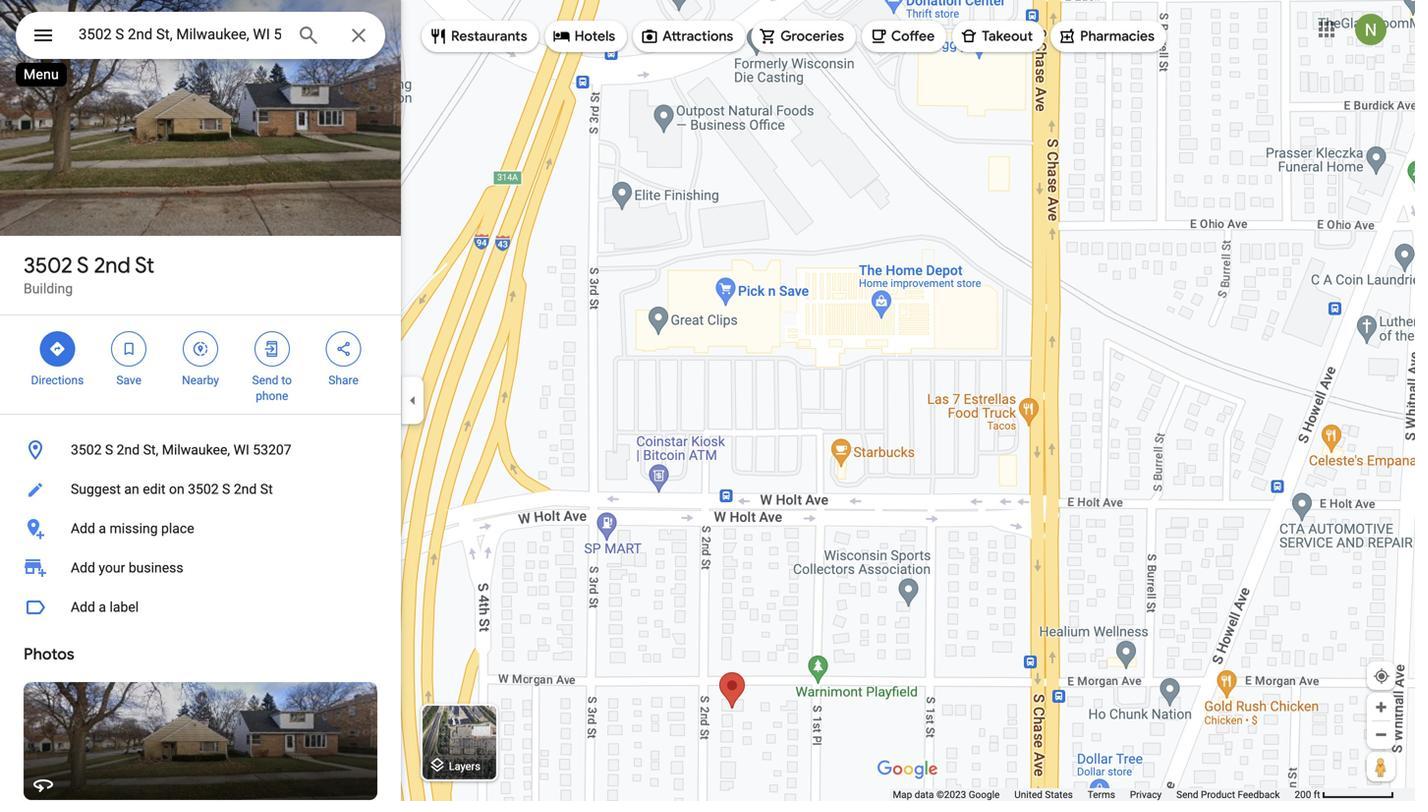 Task type: locate. For each thing, give the bounding box(es) containing it.
2nd inside 3502 s 2nd st, milwaukee, wi 53207 button
[[117, 442, 140, 458]]

edit
[[143, 481, 166, 497]]

3502 inside button
[[71, 442, 102, 458]]

hotels button
[[545, 13, 627, 60]]

send inside send to phone
[[252, 374, 279, 387]]

milwaukee,
[[162, 442, 230, 458]]

1 vertical spatial s
[[105, 442, 113, 458]]

2 vertical spatial 2nd
[[234, 481, 257, 497]]

zoom out image
[[1374, 728, 1389, 742]]

add down suggest
[[71, 521, 95, 537]]

st inside button
[[260, 481, 273, 497]]

1 horizontal spatial send
[[1177, 789, 1199, 801]]

3502 up suggest
[[71, 442, 102, 458]]

3502 right on
[[188, 481, 219, 497]]

3 add from the top
[[71, 599, 95, 615]]

0 vertical spatial s
[[77, 252, 89, 279]]

3502
[[24, 252, 72, 279], [71, 442, 102, 458], [188, 481, 219, 497]]

3502 inside 3502 s 2nd st building
[[24, 252, 72, 279]]

s inside 3502 s 2nd st building
[[77, 252, 89, 279]]

2nd inside 3502 s 2nd st building
[[94, 252, 131, 279]]


[[192, 338, 209, 360]]

add
[[71, 521, 95, 537], [71, 560, 95, 576], [71, 599, 95, 615]]

coffee button
[[862, 13, 947, 60]]

a
[[99, 521, 106, 537], [99, 599, 106, 615]]

3502 s 2nd st main content
[[0, 0, 401, 801]]

united
[[1015, 789, 1043, 801]]

2 a from the top
[[99, 599, 106, 615]]

0 horizontal spatial send
[[252, 374, 279, 387]]

takeout
[[982, 28, 1033, 45]]

a for label
[[99, 599, 106, 615]]

3502 s 2nd st building
[[24, 252, 154, 297]]

footer inside google maps element
[[893, 788, 1295, 801]]

0 vertical spatial send
[[252, 374, 279, 387]]

1 a from the top
[[99, 521, 106, 537]]

None field
[[79, 23, 281, 46]]

s inside button
[[105, 442, 113, 458]]

map data ©2023 google
[[893, 789, 1000, 801]]

3502 up building
[[24, 252, 72, 279]]

2nd up 
[[94, 252, 131, 279]]

coffee
[[892, 28, 935, 45]]

200
[[1295, 789, 1312, 801]]

0 horizontal spatial st
[[135, 252, 154, 279]]

1 vertical spatial 2nd
[[117, 442, 140, 458]]

s
[[77, 252, 89, 279], [105, 442, 113, 458], [222, 481, 230, 497]]

0 vertical spatial 3502
[[24, 252, 72, 279]]

1 vertical spatial add
[[71, 560, 95, 576]]

53207
[[253, 442, 292, 458]]

map
[[893, 789, 913, 801]]

send product feedback
[[1177, 789, 1280, 801]]

st up 
[[135, 252, 154, 279]]

2nd down wi
[[234, 481, 257, 497]]

takeout button
[[953, 13, 1045, 60]]

privacy button
[[1130, 788, 1162, 801]]

a inside add a missing place button
[[99, 521, 106, 537]]

2nd left st,
[[117, 442, 140, 458]]

1 vertical spatial 3502
[[71, 442, 102, 458]]

2nd inside suggest an edit on 3502 s 2nd st button
[[234, 481, 257, 497]]

add a label
[[71, 599, 139, 615]]

to
[[282, 374, 292, 387]]

send for send product feedback
[[1177, 789, 1199, 801]]

st down 53207
[[260, 481, 273, 497]]

building
[[24, 281, 73, 297]]

1 add from the top
[[71, 521, 95, 537]]

0 vertical spatial 2nd
[[94, 252, 131, 279]]

your
[[99, 560, 125, 576]]

add left label
[[71, 599, 95, 615]]

on
[[169, 481, 185, 497]]

a left label
[[99, 599, 106, 615]]

add left your
[[71, 560, 95, 576]]

2 horizontal spatial s
[[222, 481, 230, 497]]

s for st
[[77, 252, 89, 279]]

pharmacies
[[1081, 28, 1155, 45]]

2 add from the top
[[71, 560, 95, 576]]

2nd
[[94, 252, 131, 279], [117, 442, 140, 458], [234, 481, 257, 497]]

states
[[1045, 789, 1073, 801]]

data
[[915, 789, 934, 801]]

send up phone
[[252, 374, 279, 387]]

a left missing on the left bottom
[[99, 521, 106, 537]]

st,
[[143, 442, 159, 458]]

1 vertical spatial a
[[99, 599, 106, 615]]

send inside button
[[1177, 789, 1199, 801]]

suggest
[[71, 481, 121, 497]]

send to phone
[[252, 374, 292, 403]]

1 horizontal spatial s
[[105, 442, 113, 458]]

add a label button
[[0, 588, 401, 627]]

2 vertical spatial 3502
[[188, 481, 219, 497]]

feedback
[[1238, 789, 1280, 801]]

0 vertical spatial st
[[135, 252, 154, 279]]

1 vertical spatial st
[[260, 481, 273, 497]]

0 vertical spatial a
[[99, 521, 106, 537]]

s inside button
[[222, 481, 230, 497]]


[[335, 338, 353, 360]]

add your business link
[[0, 549, 401, 588]]

0 horizontal spatial s
[[77, 252, 89, 279]]

2 vertical spatial s
[[222, 481, 230, 497]]

st
[[135, 252, 154, 279], [260, 481, 273, 497]]

business
[[129, 560, 183, 576]]

terms
[[1088, 789, 1116, 801]]

send
[[252, 374, 279, 387], [1177, 789, 1199, 801]]

st inside 3502 s 2nd st building
[[135, 252, 154, 279]]

2 vertical spatial add
[[71, 599, 95, 615]]

3502 S 2nd St, Milwaukee, WI 53207 field
[[16, 12, 385, 59]]

terms button
[[1088, 788, 1116, 801]]

1 horizontal spatial st
[[260, 481, 273, 497]]

pharmacies button
[[1051, 13, 1167, 60]]

google maps element
[[0, 0, 1416, 801]]

0 vertical spatial add
[[71, 521, 95, 537]]

footer containing map data ©2023 google
[[893, 788, 1295, 801]]

add a missing place
[[71, 521, 194, 537]]

an
[[124, 481, 139, 497]]

s for st,
[[105, 442, 113, 458]]

a inside add a label button
[[99, 599, 106, 615]]

send left product
[[1177, 789, 1199, 801]]

none field inside 3502 s 2nd st, milwaukee, wi 53207 field
[[79, 23, 281, 46]]

3502 inside button
[[188, 481, 219, 497]]

footer
[[893, 788, 1295, 801]]

1 vertical spatial send
[[1177, 789, 1199, 801]]

 button
[[16, 12, 71, 63]]

missing
[[110, 521, 158, 537]]

united states button
[[1015, 788, 1073, 801]]



Task type: describe. For each thing, give the bounding box(es) containing it.
add for add a label
[[71, 599, 95, 615]]

ft
[[1314, 789, 1321, 801]]

nearby
[[182, 374, 219, 387]]


[[49, 338, 66, 360]]

wi
[[234, 442, 250, 458]]


[[31, 21, 55, 50]]

zoom in image
[[1374, 700, 1389, 715]]

show street view coverage image
[[1368, 752, 1396, 782]]

3502 s 2nd st, milwaukee, wi 53207 button
[[0, 431, 401, 470]]

photos
[[24, 644, 74, 665]]

add for add your business
[[71, 560, 95, 576]]

collapse side panel image
[[402, 390, 424, 411]]

phone
[[256, 389, 288, 403]]

share
[[329, 374, 359, 387]]

google account: natalie lubich  
(natalie.lubich@adept.ai) image
[[1356, 14, 1387, 45]]

send product feedback button
[[1177, 788, 1280, 801]]

layers
[[449, 760, 481, 773]]


[[263, 338, 281, 360]]

3502 s 2nd st, milwaukee, wi 53207
[[71, 442, 292, 458]]

3502 for st
[[24, 252, 72, 279]]

200 ft
[[1295, 789, 1321, 801]]

send for send to phone
[[252, 374, 279, 387]]

suggest an edit on 3502 s 2nd st button
[[0, 470, 401, 509]]

suggest an edit on 3502 s 2nd st
[[71, 481, 273, 497]]

©2023
[[937, 789, 967, 801]]


[[120, 338, 138, 360]]

hotels
[[575, 28, 616, 45]]

200 ft button
[[1295, 789, 1395, 801]]

2nd for st,
[[117, 442, 140, 458]]

groceries
[[781, 28, 844, 45]]

united states
[[1015, 789, 1073, 801]]

 search field
[[16, 12, 385, 63]]

restaurants button
[[422, 13, 539, 60]]

attractions
[[663, 28, 734, 45]]

product
[[1201, 789, 1236, 801]]

add your business
[[71, 560, 183, 576]]

attractions button
[[633, 13, 745, 60]]

directions
[[31, 374, 84, 387]]

groceries button
[[751, 13, 856, 60]]

a for missing
[[99, 521, 106, 537]]

show your location image
[[1373, 668, 1391, 685]]

privacy
[[1130, 789, 1162, 801]]

actions for 3502 s 2nd st region
[[0, 316, 401, 414]]

google
[[969, 789, 1000, 801]]

add for add a missing place
[[71, 521, 95, 537]]

label
[[110, 599, 139, 615]]

place
[[161, 521, 194, 537]]

save
[[116, 374, 142, 387]]

restaurants
[[451, 28, 528, 45]]

3502 for st,
[[71, 442, 102, 458]]

2nd for st
[[94, 252, 131, 279]]

add a missing place button
[[0, 509, 401, 549]]



Task type: vqa. For each thing, say whether or not it's contained in the screenshot.

yes



